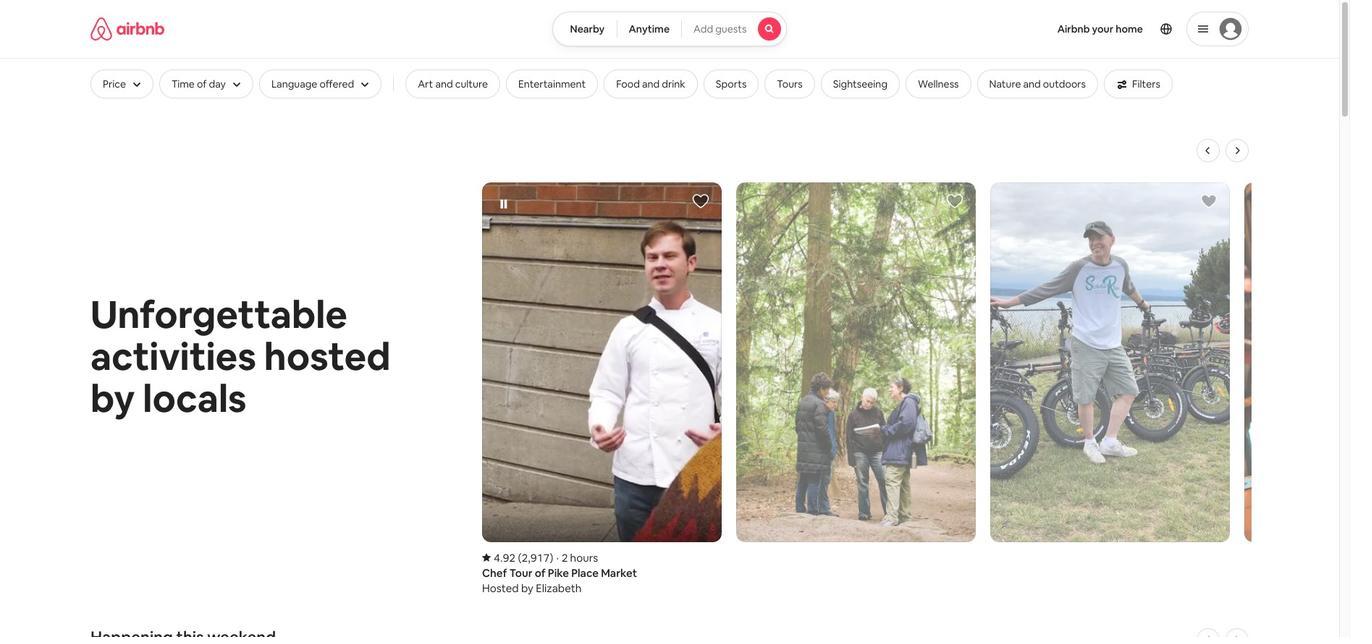 Task type: describe. For each thing, give the bounding box(es) containing it.
activities
[[91, 333, 256, 381]]

add guests button
[[681, 12, 788, 46]]

locals
[[143, 375, 247, 423]]

of inside dropdown button
[[197, 77, 207, 91]]

and for nature
[[1024, 77, 1041, 91]]

unforgettable activities hosted by locals
[[91, 291, 391, 423]]

and for food
[[642, 77, 660, 91]]

time of day
[[172, 77, 226, 91]]

add
[[694, 22, 713, 35]]

filters
[[1133, 77, 1161, 91]]

·
[[556, 551, 559, 565]]

Nature and outdoors button
[[977, 70, 1099, 98]]

group containing 4.92 (2,917)
[[479, 139, 1351, 599]]

nature and outdoors
[[990, 77, 1086, 91]]

entertainment
[[519, 77, 586, 91]]

place
[[572, 566, 599, 580]]

price button
[[91, 70, 153, 98]]

chef tour of pike place market hosted by elizabeth
[[482, 566, 637, 595]]

4.92 out of 5 average rating,  2,917 reviews image
[[482, 551, 554, 565]]

unforgettable
[[91, 291, 348, 339]]

nearby button
[[552, 12, 617, 46]]

2 add to wishlist image from the left
[[947, 193, 964, 210]]

anytime button
[[617, 12, 682, 46]]

elizabeth
[[536, 581, 582, 595]]

outdoors
[[1043, 77, 1086, 91]]

weird-bar crawl with fanatical local group
[[1245, 182, 1351, 542]]

guests
[[716, 22, 747, 35]]

filters button
[[1104, 70, 1173, 98]]

language
[[271, 77, 317, 91]]

add guests
[[694, 22, 747, 35]]

offered
[[320, 77, 354, 91]]

food
[[616, 77, 640, 91]]

by inside the unforgettable activities hosted by locals
[[91, 375, 135, 423]]

day
[[209, 77, 226, 91]]

(2,917)
[[518, 551, 554, 565]]

anytime
[[629, 22, 670, 35]]

Sports button
[[704, 70, 759, 98]]

chef tour of pike place market group
[[482, 182, 722, 596]]

nearby
[[570, 22, 605, 35]]

time of day button
[[159, 70, 253, 98]]

culture
[[455, 77, 488, 91]]

chef
[[482, 566, 507, 580]]

· 2 hours
[[556, 551, 598, 565]]

4.92 (2,917)
[[494, 551, 554, 565]]

price
[[103, 77, 126, 91]]



Task type: locate. For each thing, give the bounding box(es) containing it.
1 horizontal spatial by
[[521, 581, 534, 595]]

profile element
[[805, 0, 1249, 58]]

Food and drink button
[[604, 70, 698, 98]]

2
[[562, 551, 568, 565]]

Wellness button
[[906, 70, 972, 98]]

1 vertical spatial by
[[521, 581, 534, 595]]

0 vertical spatial by
[[91, 375, 135, 423]]

0 horizontal spatial of
[[197, 77, 207, 91]]

0 horizontal spatial add to wishlist image
[[692, 193, 710, 210]]

hours
[[570, 551, 598, 565]]

2 horizontal spatial and
[[1024, 77, 1041, 91]]

time
[[172, 77, 195, 91]]

hosted
[[264, 333, 391, 381]]

2 and from the left
[[642, 77, 660, 91]]

airbnb your home
[[1058, 22, 1144, 35]]

1 and from the left
[[436, 77, 453, 91]]

food and drink
[[616, 77, 686, 91]]

Tours button
[[765, 70, 815, 98]]

by inside chef tour of pike place market hosted by elizabeth
[[521, 581, 534, 595]]

drink
[[662, 77, 686, 91]]

of inside chef tour of pike place market hosted by elizabeth
[[535, 566, 546, 580]]

group
[[479, 139, 1351, 599]]

nature
[[990, 77, 1021, 91]]

wellness
[[918, 77, 959, 91]]

0 horizontal spatial by
[[91, 375, 135, 423]]

art
[[418, 77, 433, 91]]

None search field
[[552, 12, 788, 46]]

pike
[[548, 566, 569, 580]]

and right art
[[436, 77, 453, 91]]

your
[[1093, 22, 1114, 35]]

4.92
[[494, 551, 516, 565]]

and
[[436, 77, 453, 91], [642, 77, 660, 91], [1024, 77, 1041, 91]]

airbnb your home link
[[1049, 14, 1152, 44]]

1 horizontal spatial add to wishlist image
[[947, 193, 964, 210]]

of left day
[[197, 77, 207, 91]]

and for art
[[436, 77, 453, 91]]

market
[[601, 566, 637, 580]]

Sightseeing button
[[821, 70, 900, 98]]

of
[[197, 77, 207, 91], [535, 566, 546, 580]]

add to wishlist image
[[692, 193, 710, 210], [947, 193, 964, 210], [1201, 193, 1218, 210]]

by
[[91, 375, 135, 423], [521, 581, 534, 595]]

Entertainment button
[[506, 70, 598, 98]]

language offered
[[271, 77, 354, 91]]

sightseeing
[[833, 77, 888, 91]]

1 horizontal spatial and
[[642, 77, 660, 91]]

3 add to wishlist image from the left
[[1201, 193, 1218, 210]]

language offered button
[[259, 70, 382, 98]]

hosted
[[482, 581, 519, 595]]

1 horizontal spatial of
[[535, 566, 546, 580]]

tour
[[510, 566, 533, 580]]

1 add to wishlist image from the left
[[692, 193, 710, 210]]

airbnb
[[1058, 22, 1090, 35]]

and left drink
[[642, 77, 660, 91]]

2 horizontal spatial add to wishlist image
[[1201, 193, 1218, 210]]

3 and from the left
[[1024, 77, 1041, 91]]

sports
[[716, 77, 747, 91]]

tours
[[777, 77, 803, 91]]

0 vertical spatial of
[[197, 77, 207, 91]]

Art and culture button
[[406, 70, 500, 98]]

home
[[1116, 22, 1144, 35]]

art and culture
[[418, 77, 488, 91]]

0 horizontal spatial and
[[436, 77, 453, 91]]

of down (2,917)
[[535, 566, 546, 580]]

1 vertical spatial of
[[535, 566, 546, 580]]

none search field containing nearby
[[552, 12, 788, 46]]

and right nature
[[1024, 77, 1041, 91]]



Task type: vqa. For each thing, say whether or not it's contained in the screenshot.
Nature and outdoors BUTTON on the top of page
yes



